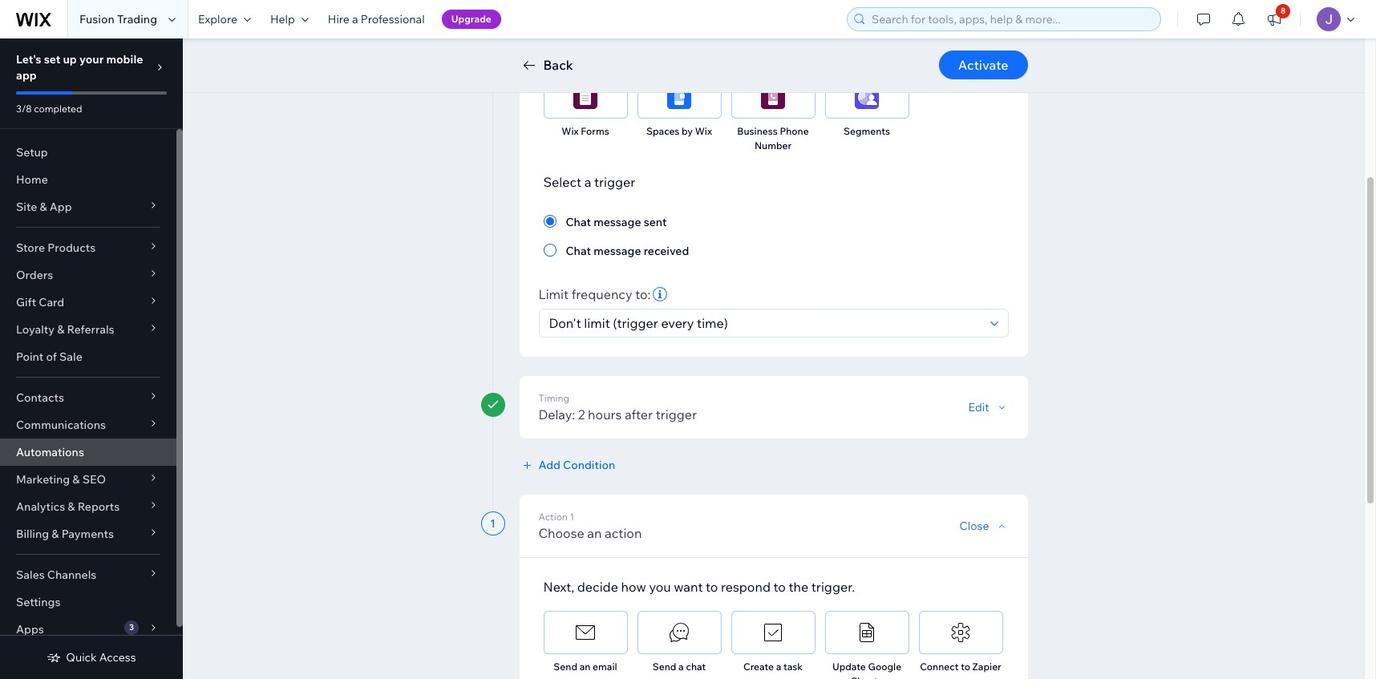 Task type: vqa. For each thing, say whether or not it's contained in the screenshot.
'Review'
no



Task type: locate. For each thing, give the bounding box(es) containing it.
a left task
[[776, 661, 781, 673]]

trigger up "chat message sent"
[[594, 174, 636, 190]]

up
[[63, 52, 77, 67]]

category image
[[667, 85, 691, 109], [761, 621, 785, 645], [949, 621, 973, 645]]

a left chat
[[679, 661, 684, 673]]

& right inbox
[[960, 43, 966, 55]]

0 horizontal spatial wix
[[562, 125, 579, 137]]

decide
[[577, 579, 618, 595]]

settings
[[16, 595, 61, 610]]

site down home
[[16, 200, 37, 214]]

received
[[644, 244, 689, 258]]

quick access button
[[47, 650, 136, 665]]

settings link
[[0, 589, 176, 616]]

send left chat
[[653, 661, 676, 673]]

analytics
[[16, 500, 65, 514]]

create
[[744, 661, 774, 673]]

& right the loyalty
[[57, 322, 64, 337]]

segments
[[844, 125, 890, 137]]

chat down select a trigger
[[566, 215, 591, 229]]

send for send an email
[[554, 661, 577, 673]]

1 inside 'action 1 choose an action'
[[570, 511, 575, 523]]

2 send from the left
[[653, 661, 676, 673]]

to:
[[635, 286, 651, 302]]

message inside send a chat message
[[659, 675, 700, 679]]

site inside site & app popup button
[[16, 200, 37, 214]]

2 vertical spatial message
[[659, 675, 700, 679]]

trigger
[[594, 174, 636, 190], [656, 407, 697, 423]]

wix left forms
[[562, 125, 579, 137]]

store products button
[[0, 234, 176, 261]]

next, decide how you want to respond to the trigger.
[[543, 579, 855, 595]]

1 horizontal spatial trigger
[[656, 407, 697, 423]]

site left members at right top
[[835, 43, 853, 55]]

of
[[46, 350, 57, 364]]

1 horizontal spatial to
[[774, 579, 786, 595]]

an
[[587, 525, 602, 541], [580, 661, 591, 673]]

create a task
[[744, 661, 803, 673]]

chat for chat message received
[[566, 244, 591, 258]]

to right want
[[706, 579, 718, 595]]

to left the
[[774, 579, 786, 595]]

0 horizontal spatial site
[[16, 200, 37, 214]]

edit button
[[969, 400, 1009, 415]]

option group
[[543, 212, 1004, 260]]

spaces
[[646, 125, 680, 137]]

category image
[[573, 85, 598, 109], [761, 85, 785, 109], [855, 85, 879, 109], [573, 621, 598, 645], [667, 621, 691, 645], [855, 621, 879, 645]]

wix left stores
[[749, 43, 766, 55]]

category image up spaces by wix
[[667, 85, 691, 109]]

a for chat
[[679, 661, 684, 673]]

communications button
[[0, 411, 176, 439]]

how
[[621, 579, 646, 595]]

3/8 completed
[[16, 103, 82, 115]]

3
[[129, 622, 134, 633]]

category image up send an email
[[573, 621, 598, 645]]

fusion trading
[[79, 12, 157, 26]]

category image up connect to zapier on the right of the page
[[949, 621, 973, 645]]

message down chat
[[659, 675, 700, 679]]

Search for tools, apps, help & more... field
[[867, 8, 1156, 30]]

invoices
[[661, 43, 698, 55]]

hours
[[588, 407, 622, 423]]

billing
[[16, 527, 49, 541]]

sales
[[16, 568, 45, 582]]

site
[[835, 43, 853, 55], [16, 200, 37, 214]]

& inside dropdown button
[[52, 527, 59, 541]]

message down "chat message sent"
[[594, 244, 641, 258]]

1 vertical spatial message
[[594, 244, 641, 258]]

sidebar element
[[0, 39, 183, 679]]

an left action
[[587, 525, 602, 541]]

0 horizontal spatial category image
[[667, 85, 691, 109]]

1 left the action
[[490, 517, 496, 531]]

send left email
[[554, 661, 577, 673]]

& for analytics
[[68, 500, 75, 514]]

marketing & seo
[[16, 472, 106, 487]]

setup link
[[0, 139, 176, 166]]

an left email
[[580, 661, 591, 673]]

chat
[[968, 43, 990, 55], [566, 215, 591, 229], [566, 244, 591, 258]]

send for send a chat message
[[653, 661, 676, 673]]

wix forms
[[562, 125, 609, 137]]

1 horizontal spatial 1
[[570, 511, 575, 523]]

chat
[[686, 661, 706, 673]]

1 vertical spatial chat
[[566, 215, 591, 229]]

option group containing chat message sent
[[543, 212, 1004, 260]]

0 vertical spatial site
[[835, 43, 853, 55]]

professional
[[361, 12, 425, 26]]

message
[[594, 215, 641, 229], [594, 244, 641, 258], [659, 675, 700, 679]]

a right select at the top left of the page
[[584, 174, 591, 190]]

number
[[755, 140, 792, 152]]

1 vertical spatial trigger
[[656, 407, 697, 423]]

0 vertical spatial trigger
[[594, 174, 636, 190]]

reports
[[78, 500, 120, 514]]

connect to zapier
[[920, 661, 1002, 673]]

1 horizontal spatial site
[[835, 43, 853, 55]]

message up chat message received
[[594, 215, 641, 229]]

close
[[960, 519, 989, 533]]

chat up activate on the top of page
[[968, 43, 990, 55]]

action
[[605, 525, 642, 541]]

close button
[[960, 519, 1009, 533]]

help button
[[261, 0, 318, 39]]

upgrade button
[[442, 10, 501, 29]]

marketing & seo button
[[0, 466, 176, 493]]

None field
[[544, 310, 985, 337]]

trigger right after
[[656, 407, 697, 423]]

card
[[39, 295, 64, 310]]

2 vertical spatial chat
[[566, 244, 591, 258]]

frequency
[[572, 286, 632, 302]]

& inside popup button
[[57, 322, 64, 337]]

inbox
[[932, 43, 957, 55]]

contacts
[[16, 391, 64, 405]]

1 vertical spatial site
[[16, 200, 37, 214]]

by
[[682, 125, 693, 137]]

1 send from the left
[[554, 661, 577, 673]]

0 horizontal spatial send
[[554, 661, 577, 673]]

0 vertical spatial an
[[587, 525, 602, 541]]

category image up segments
[[855, 85, 879, 109]]

0 vertical spatial chat
[[968, 43, 990, 55]]

let's
[[16, 52, 41, 67]]

category image up send a chat message
[[667, 621, 691, 645]]

sheets
[[851, 675, 883, 679]]

orders
[[16, 268, 53, 282]]

8
[[1281, 6, 1286, 16]]

category image up create a task
[[761, 621, 785, 645]]

gift
[[16, 295, 36, 310]]

gift card button
[[0, 289, 176, 316]]

& for site
[[40, 200, 47, 214]]

send inside send a chat message
[[653, 661, 676, 673]]

upgrade
[[451, 13, 492, 25]]

& right billing on the bottom of the page
[[52, 527, 59, 541]]

your
[[79, 52, 104, 67]]

limit frequency to:
[[539, 286, 651, 302]]

0 vertical spatial message
[[594, 215, 641, 229]]

category image up business
[[761, 85, 785, 109]]

& left app
[[40, 200, 47, 214]]

1 horizontal spatial send
[[653, 661, 676, 673]]

hire a professional link
[[318, 0, 434, 39]]

a inside send a chat message
[[679, 661, 684, 673]]

1
[[570, 511, 575, 523], [490, 517, 496, 531]]

condition
[[563, 458, 615, 472]]

& inside dropdown button
[[68, 500, 75, 514]]

2 horizontal spatial wix
[[749, 43, 766, 55]]

& left seo
[[72, 472, 80, 487]]

& left the reports
[[68, 500, 75, 514]]

chat up limit frequency to:
[[566, 244, 591, 258]]

wix right by
[[695, 125, 712, 137]]

message for received
[[594, 244, 641, 258]]

a right "hire"
[[352, 12, 358, 26]]

1 right the action
[[570, 511, 575, 523]]

category image up wix forms
[[573, 85, 598, 109]]

a for task
[[776, 661, 781, 673]]

to left zapier on the right
[[961, 661, 970, 673]]



Task type: describe. For each thing, give the bounding box(es) containing it.
channels
[[47, 568, 97, 582]]

2 horizontal spatial to
[[961, 661, 970, 673]]

limit
[[539, 286, 569, 302]]

0 horizontal spatial trigger
[[594, 174, 636, 190]]

store products
[[16, 241, 96, 255]]

update
[[832, 661, 866, 673]]

respond
[[721, 579, 771, 595]]

sales channels
[[16, 568, 97, 582]]

loyalty & referrals button
[[0, 316, 176, 343]]

0 horizontal spatial to
[[706, 579, 718, 595]]

home link
[[0, 166, 176, 193]]

want
[[674, 579, 703, 595]]

access
[[99, 650, 136, 665]]

app
[[16, 68, 37, 83]]

trigger inside "timing delay: 2 hours after trigger"
[[656, 407, 697, 423]]

apps
[[16, 622, 44, 637]]

home
[[16, 172, 48, 187]]

analytics & reports
[[16, 500, 120, 514]]

next,
[[543, 579, 574, 595]]

setup
[[16, 145, 48, 160]]

8 button
[[1257, 0, 1292, 39]]

site members
[[835, 43, 899, 55]]

automations link
[[0, 439, 176, 466]]

action
[[539, 511, 568, 523]]

category image up update google sheets
[[855, 621, 879, 645]]

contacts button
[[0, 384, 176, 411]]

mobile
[[106, 52, 143, 67]]

3/8
[[16, 103, 32, 115]]

sale
[[59, 350, 82, 364]]

analytics & reports button
[[0, 493, 176, 521]]

chat for chat message sent
[[566, 215, 591, 229]]

choose
[[539, 525, 585, 541]]

activate
[[958, 57, 1009, 73]]

a for trigger
[[584, 174, 591, 190]]

wix for wix stores
[[749, 43, 766, 55]]

1 horizontal spatial category image
[[761, 621, 785, 645]]

communications
[[16, 418, 106, 432]]

orders button
[[0, 261, 176, 289]]

let's set up your mobile app
[[16, 52, 143, 83]]

2
[[578, 407, 585, 423]]

email
[[593, 661, 617, 673]]

quick access
[[66, 650, 136, 665]]

select a trigger
[[543, 174, 636, 190]]

completed
[[34, 103, 82, 115]]

edit
[[969, 400, 989, 415]]

2 horizontal spatial category image
[[949, 621, 973, 645]]

zapier
[[973, 661, 1002, 673]]

spaces by wix
[[646, 125, 712, 137]]

1 vertical spatial an
[[580, 661, 591, 673]]

& for loyalty
[[57, 322, 64, 337]]

after
[[625, 407, 653, 423]]

0 horizontal spatial 1
[[490, 517, 496, 531]]

site & app button
[[0, 193, 176, 221]]

products
[[47, 241, 96, 255]]

send an email
[[554, 661, 617, 673]]

automations
[[16, 445, 84, 460]]

point of sale link
[[0, 343, 176, 371]]

wix stores
[[749, 43, 798, 55]]

quick
[[66, 650, 97, 665]]

you
[[649, 579, 671, 595]]

back
[[543, 57, 573, 73]]

marketing
[[16, 472, 70, 487]]

a for professional
[[352, 12, 358, 26]]

explore
[[198, 12, 237, 26]]

trigger.
[[812, 579, 855, 595]]

chat message sent
[[566, 215, 667, 229]]

loyalty & referrals
[[16, 322, 114, 337]]

an inside 'action 1 choose an action'
[[587, 525, 602, 541]]

update google sheets
[[832, 661, 902, 679]]

chat message received
[[566, 244, 689, 258]]

gift card
[[16, 295, 64, 310]]

add
[[539, 458, 561, 472]]

site for site & app
[[16, 200, 37, 214]]

loyalty
[[16, 322, 55, 337]]

seo
[[82, 472, 106, 487]]

timing
[[539, 392, 570, 404]]

& for billing
[[52, 527, 59, 541]]

& for marketing
[[72, 472, 80, 487]]

forms
[[581, 125, 609, 137]]

phone
[[780, 125, 809, 137]]

& for inbox
[[960, 43, 966, 55]]

delay:
[[539, 407, 575, 423]]

1 horizontal spatial wix
[[695, 125, 712, 137]]

hire
[[328, 12, 350, 26]]

stores
[[768, 43, 798, 55]]

referrals
[[67, 322, 114, 337]]

fusion
[[79, 12, 115, 26]]

timing delay: 2 hours after trigger
[[539, 392, 697, 423]]

site & app
[[16, 200, 72, 214]]

app
[[50, 200, 72, 214]]

message for sent
[[594, 215, 641, 229]]

wix for wix forms
[[562, 125, 579, 137]]

price
[[556, 43, 579, 55]]

select
[[543, 174, 582, 190]]

google
[[868, 661, 902, 673]]

site for site members
[[835, 43, 853, 55]]

point of sale
[[16, 350, 82, 364]]

price quotes
[[556, 43, 615, 55]]

hire a professional
[[328, 12, 425, 26]]

business
[[737, 125, 778, 137]]

billing & payments
[[16, 527, 114, 541]]

send a chat message
[[653, 661, 706, 679]]



